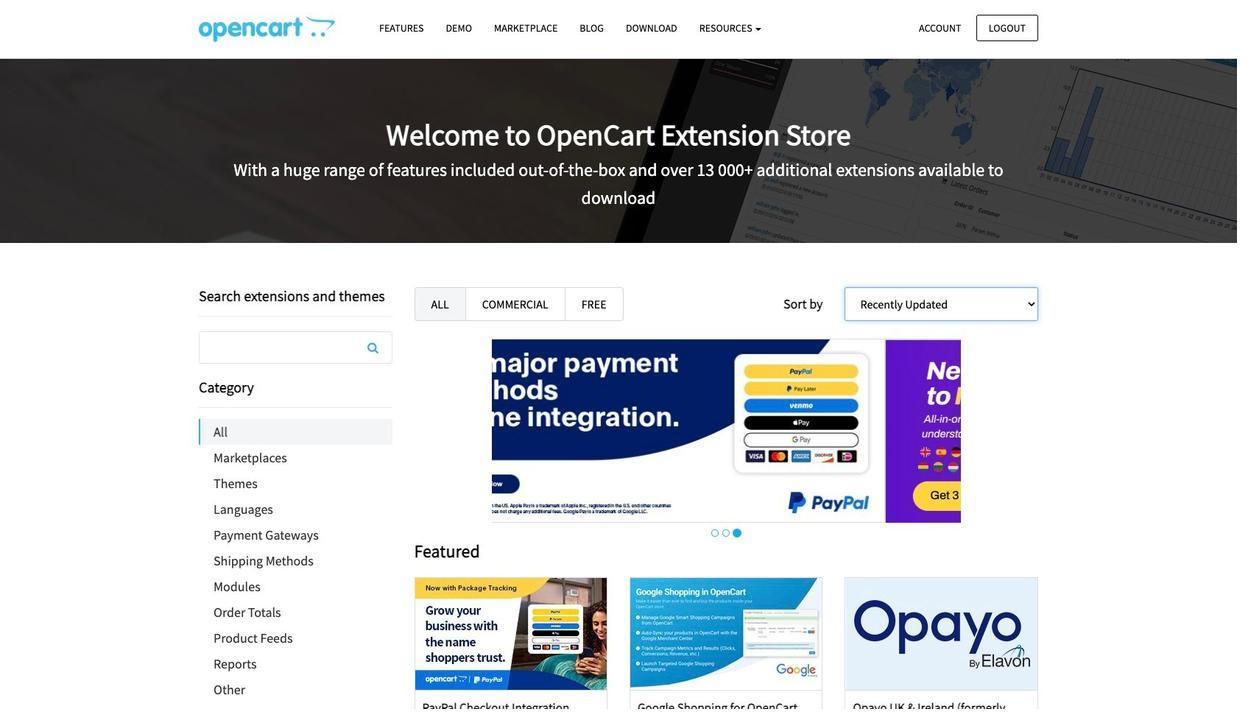 Task type: describe. For each thing, give the bounding box(es) containing it.
google shopping for opencart image
[[631, 578, 823, 690]]

opencart extensions image
[[199, 15, 335, 42]]



Task type: vqa. For each thing, say whether or not it's contained in the screenshot.
bottom special
no



Task type: locate. For each thing, give the bounding box(es) containing it.
opayo uk & ireland (formerly sage pay) image
[[846, 578, 1038, 690]]

search image
[[368, 342, 379, 354]]

paypal checkout integration image
[[415, 578, 607, 690]]

paypal payment gateway image
[[343, 339, 813, 523]]

node image
[[813, 339, 1238, 525]]

None text field
[[200, 332, 392, 363]]



